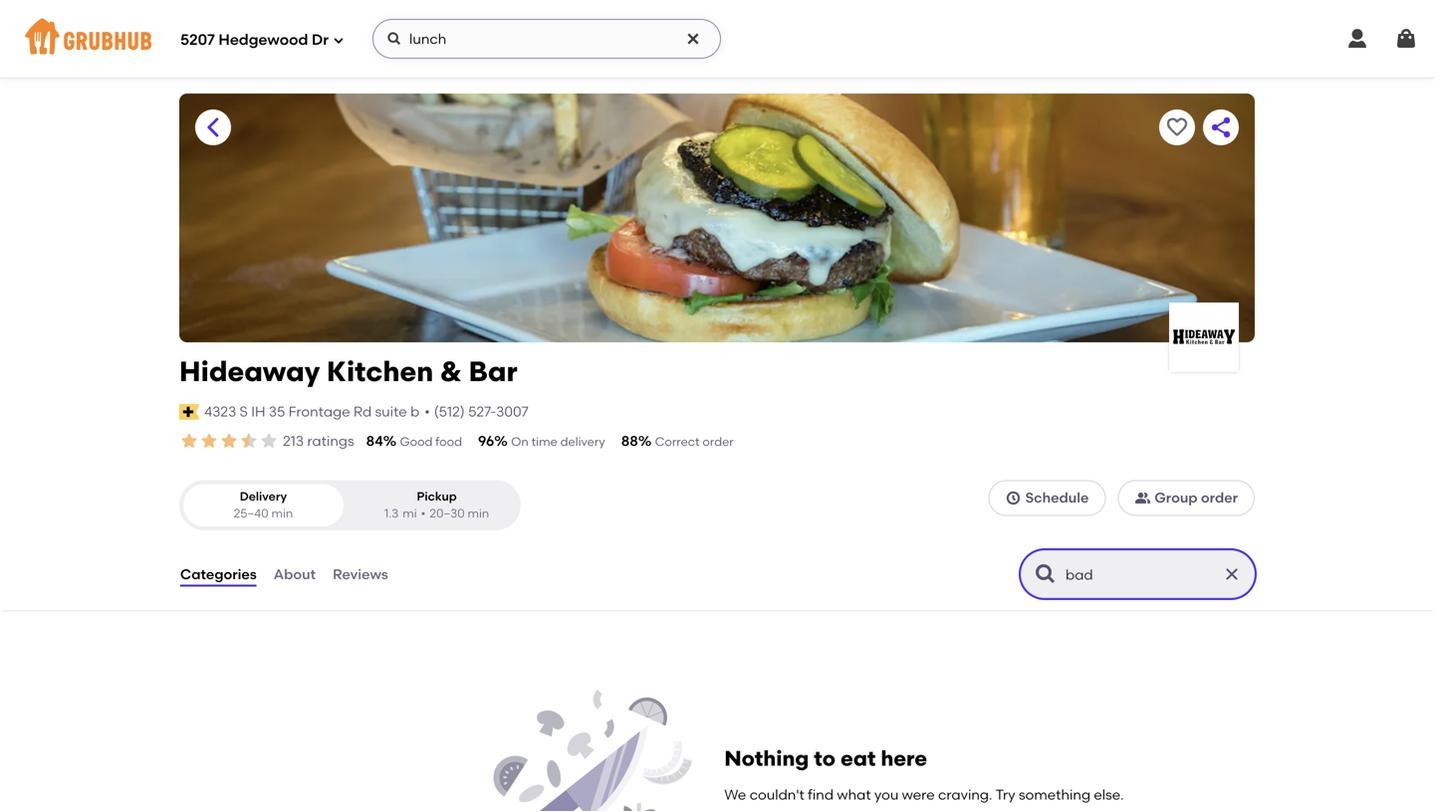 Task type: locate. For each thing, give the bounding box(es) containing it.
213
[[283, 433, 304, 450]]

• (512) 527-3007
[[425, 404, 529, 421]]

reviews button
[[332, 539, 389, 611]]

svg image
[[1346, 27, 1370, 51], [1006, 490, 1022, 506]]

nothing to eat here
[[725, 747, 928, 772]]

were
[[902, 787, 935, 804]]

1 vertical spatial svg image
[[1006, 490, 1022, 506]]

order right correct on the bottom of page
[[703, 435, 734, 449]]

you
[[875, 787, 899, 804]]

4323
[[204, 404, 236, 421]]

• inside pickup 1.3 mi • 20–30 min
[[421, 507, 426, 521]]

we
[[725, 787, 746, 804]]

find
[[808, 787, 834, 804]]

schedule
[[1026, 490, 1089, 507]]

svg image
[[1395, 27, 1418, 51], [387, 31, 402, 47], [685, 31, 701, 47], [333, 34, 345, 46]]

order for group order
[[1201, 490, 1238, 507]]

1 min from the left
[[271, 507, 293, 521]]

pickup 1.3 mi • 20–30 min
[[384, 489, 489, 521]]

here
[[881, 747, 928, 772]]

bar
[[469, 355, 518, 388]]

84
[[366, 433, 383, 450]]

min
[[271, 507, 293, 521], [468, 507, 489, 521]]

1 horizontal spatial order
[[1201, 490, 1238, 507]]

(512) 527-3007 button
[[434, 402, 529, 422]]

hedgewood
[[219, 31, 308, 49]]

Search Hideaway Kitchen & Bar search field
[[1064, 566, 1216, 585]]

0 vertical spatial svg image
[[1346, 27, 1370, 51]]

• right b
[[425, 404, 430, 421]]

88
[[621, 433, 638, 450]]

option group
[[179, 480, 521, 531]]

•
[[425, 404, 430, 421], [421, 507, 426, 521]]

delivery
[[240, 489, 287, 504]]

order
[[703, 435, 734, 449], [1201, 490, 1238, 507]]

save this restaurant button
[[1159, 110, 1195, 145]]

1 horizontal spatial svg image
[[1346, 27, 1370, 51]]

mi
[[403, 507, 417, 521]]

min down delivery on the bottom
[[271, 507, 293, 521]]

&
[[440, 355, 462, 388]]

Search for food, convenience, alcohol... search field
[[373, 19, 721, 59]]

25–40
[[234, 507, 269, 521]]

group order
[[1155, 490, 1238, 507]]

craving.
[[938, 787, 993, 804]]

something
[[1019, 787, 1091, 804]]

order inside button
[[1201, 490, 1238, 507]]

1 vertical spatial order
[[1201, 490, 1238, 507]]

search icon image
[[1034, 563, 1058, 587]]

527-
[[468, 404, 496, 421]]

svg image inside main navigation navigation
[[1346, 27, 1370, 51]]

5207 hedgewood dr
[[180, 31, 329, 49]]

no search results image
[[493, 690, 693, 812]]

20–30
[[430, 507, 465, 521]]

people icon image
[[1135, 490, 1151, 506]]

1 horizontal spatial min
[[468, 507, 489, 521]]

star icon image
[[179, 431, 199, 451], [199, 431, 219, 451], [219, 431, 239, 451], [239, 431, 259, 451], [239, 431, 259, 451], [259, 431, 279, 451]]

on time delivery
[[511, 435, 605, 449]]

0 horizontal spatial order
[[703, 435, 734, 449]]

try
[[996, 787, 1016, 804]]

• right mi
[[421, 507, 426, 521]]

categories
[[180, 566, 257, 583]]

2 min from the left
[[468, 507, 489, 521]]

0 vertical spatial order
[[703, 435, 734, 449]]

ratings
[[307, 433, 354, 450]]

order right group at the right bottom
[[1201, 490, 1238, 507]]

save this restaurant image
[[1165, 116, 1189, 139]]

group order button
[[1118, 480, 1255, 516]]

1 vertical spatial •
[[421, 507, 426, 521]]

ih
[[251, 404, 266, 421]]

dr
[[312, 31, 329, 49]]

food
[[436, 435, 462, 449]]

min right 20–30
[[468, 507, 489, 521]]

delivery
[[560, 435, 605, 449]]

time
[[532, 435, 558, 449]]

about button
[[273, 539, 317, 611]]

0 horizontal spatial min
[[271, 507, 293, 521]]

0 horizontal spatial svg image
[[1006, 490, 1022, 506]]



Task type: describe. For each thing, give the bounding box(es) containing it.
share icon image
[[1209, 116, 1233, 139]]

5207
[[180, 31, 215, 49]]

delivery 25–40 min
[[234, 489, 293, 521]]

s
[[240, 404, 248, 421]]

eat
[[841, 747, 876, 772]]

1.3
[[384, 507, 399, 521]]

group
[[1155, 490, 1198, 507]]

hideaway kitchen & bar logo image
[[1169, 303, 1239, 373]]

min inside pickup 1.3 mi • 20–30 min
[[468, 507, 489, 521]]

correct
[[655, 435, 700, 449]]

caret left icon image
[[201, 116, 225, 139]]

35
[[269, 404, 285, 421]]

suite
[[375, 404, 407, 421]]

rd
[[354, 404, 372, 421]]

about
[[274, 566, 316, 583]]

96
[[478, 433, 494, 450]]

reviews
[[333, 566, 388, 583]]

subscription pass image
[[179, 404, 199, 420]]

nothing
[[725, 747, 809, 772]]

option group containing delivery 25–40 min
[[179, 480, 521, 531]]

schedule button
[[989, 480, 1106, 516]]

order for correct order
[[703, 435, 734, 449]]

on
[[511, 435, 529, 449]]

4323 s ih 35 frontage rd suite b button
[[203, 401, 421, 423]]

hideaway
[[179, 355, 320, 388]]

what
[[837, 787, 871, 804]]

hideaway kitchen & bar
[[179, 355, 518, 388]]

x icon image
[[1222, 565, 1242, 585]]

couldn't
[[750, 787, 805, 804]]

kitchen
[[327, 355, 434, 388]]

frontage
[[289, 404, 350, 421]]

4323 s ih 35 frontage rd suite b
[[204, 404, 420, 421]]

main navigation navigation
[[0, 0, 1434, 78]]

else.
[[1094, 787, 1124, 804]]

b
[[410, 404, 420, 421]]

to
[[814, 747, 836, 772]]

0 vertical spatial •
[[425, 404, 430, 421]]

correct order
[[655, 435, 734, 449]]

we couldn't find what you were craving. try something else.
[[725, 787, 1124, 804]]

min inside delivery 25–40 min
[[271, 507, 293, 521]]

213 ratings
[[283, 433, 354, 450]]

good
[[400, 435, 433, 449]]

good food
[[400, 435, 462, 449]]

pickup
[[417, 489, 457, 504]]

3007
[[496, 404, 529, 421]]

categories button
[[179, 539, 258, 611]]

(512)
[[434, 404, 465, 421]]

svg image inside schedule button
[[1006, 490, 1022, 506]]



Task type: vqa. For each thing, say whether or not it's contained in the screenshot.
option group at the left containing Pickup
no



